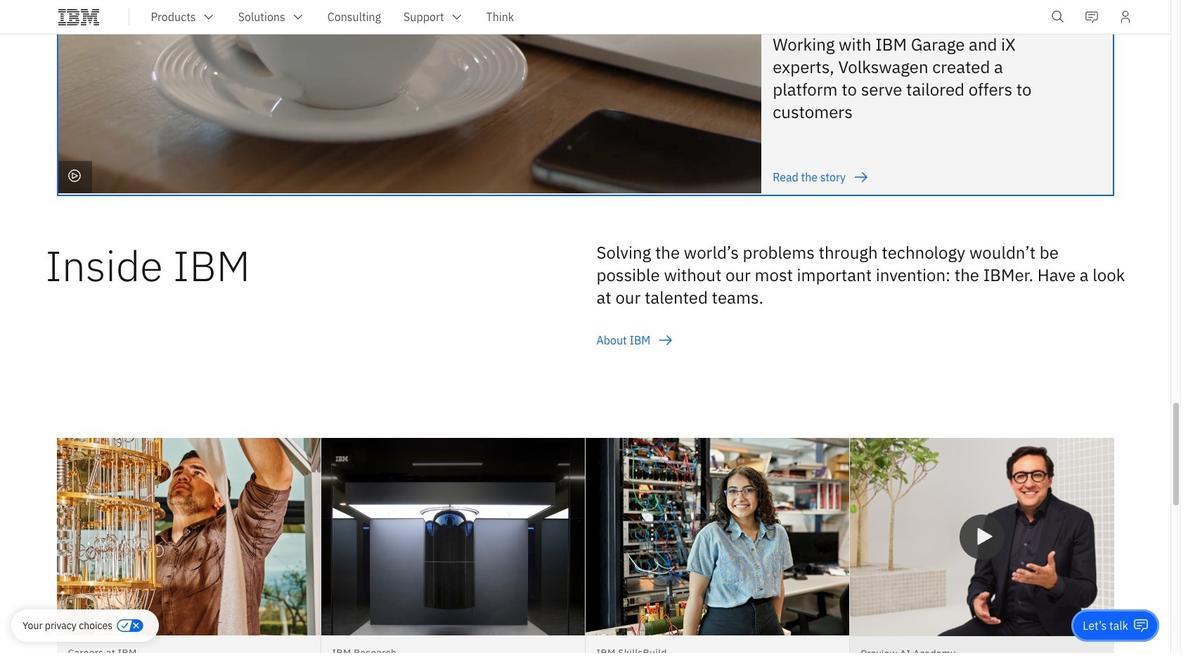 Task type: locate. For each thing, give the bounding box(es) containing it.
let's talk element
[[1083, 618, 1129, 634]]



Task type: vqa. For each thing, say whether or not it's contained in the screenshot.
Open the chat window Icon
no



Task type: describe. For each thing, give the bounding box(es) containing it.
your privacy choices element
[[23, 618, 112, 634]]



